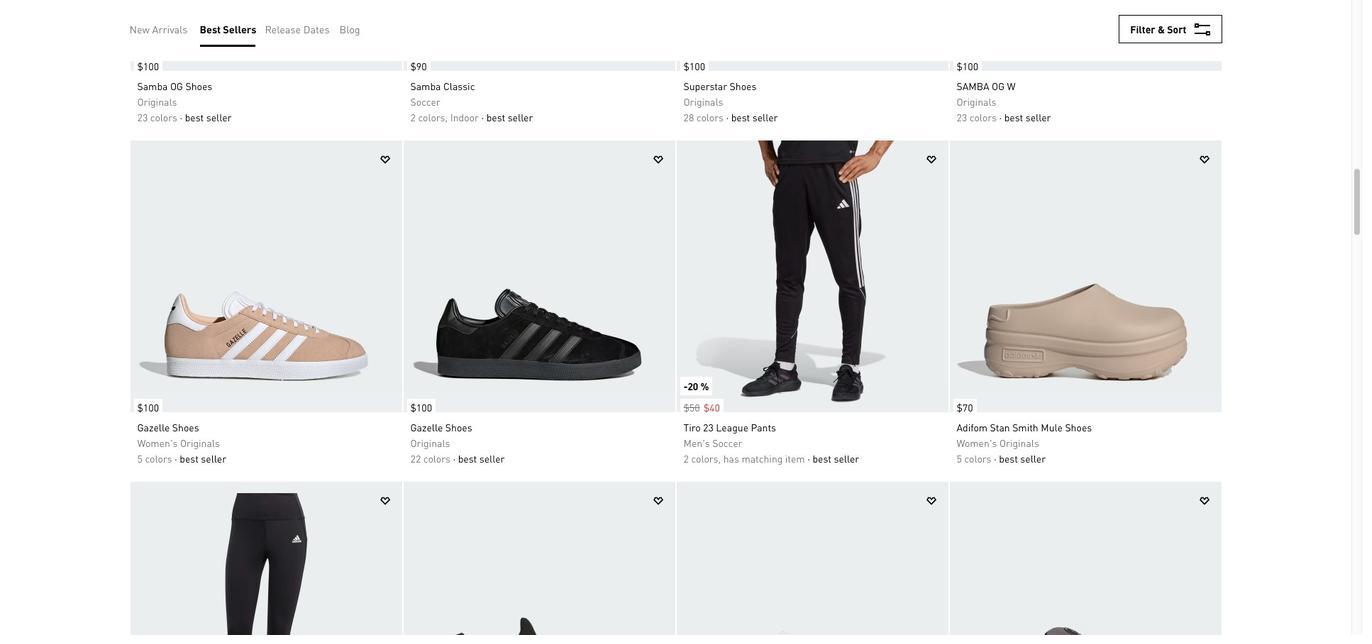 Task type: locate. For each thing, give the bounding box(es) containing it.
samba og shoes originals 23 colors · best seller
[[137, 79, 232, 123]]

1 vertical spatial colors,
[[691, 452, 721, 465]]

colors, left indoor
[[418, 111, 448, 123]]

best inside 'gazelle shoes originals 22 colors · best seller'
[[458, 452, 477, 465]]

$100 for superstar shoes originals 28 colors · best seller
[[684, 60, 705, 72]]

samba down new arrivals link
[[137, 79, 168, 92]]

superstar
[[684, 79, 727, 92]]

soccer up has
[[712, 436, 742, 449]]

0 horizontal spatial 5
[[137, 452, 143, 465]]

samba
[[957, 79, 989, 92]]

colors inside 'gazelle shoes originals 22 colors · best seller'
[[423, 452, 450, 465]]

23
[[137, 111, 148, 123], [957, 111, 967, 123], [703, 421, 714, 434]]

samba down the $90 on the left of page
[[410, 79, 441, 92]]

samba
[[137, 79, 168, 92], [410, 79, 441, 92]]

release
[[265, 23, 301, 35]]

$90 link
[[403, 50, 430, 74]]

colors
[[150, 111, 177, 123], [697, 111, 724, 123], [970, 111, 997, 123], [145, 452, 172, 465], [423, 452, 450, 465], [964, 452, 992, 465]]

1 horizontal spatial women's
[[957, 436, 997, 449]]

seller inside adifom stan smith mule shoes women's originals 5 colors · best seller
[[1020, 452, 1046, 465]]

colors, inside the samba classic soccer 2 colors, indoor · best seller
[[418, 111, 448, 123]]

classic
[[443, 79, 475, 92]]

colors, down men's
[[691, 452, 721, 465]]

· inside gazelle shoes women's originals 5 colors · best seller
[[175, 452, 177, 465]]

seller
[[206, 111, 232, 123], [508, 111, 533, 123], [753, 111, 778, 123], [1026, 111, 1051, 123], [201, 452, 226, 465], [479, 452, 505, 465], [834, 452, 859, 465], [1020, 452, 1046, 465]]

2
[[410, 111, 416, 123], [684, 452, 689, 465]]

23 inside "samba og w originals 23 colors · best seller"
[[957, 111, 967, 123]]

stan
[[990, 421, 1010, 434]]

colors inside adifom stan smith mule shoes women's originals 5 colors · best seller
[[964, 452, 992, 465]]

2 horizontal spatial 23
[[957, 111, 967, 123]]

originals
[[137, 95, 177, 108], [684, 95, 723, 108], [957, 95, 996, 108], [180, 436, 220, 449], [410, 436, 450, 449], [1000, 436, 1039, 449]]

shoes inside 'superstar shoes originals 28 colors · best seller'
[[730, 79, 757, 92]]

best sellers
[[200, 23, 256, 35]]

gazelle inside gazelle shoes women's originals 5 colors · best seller
[[137, 421, 170, 434]]

samba for $100
[[137, 79, 168, 92]]

2 down the $90 on the left of page
[[410, 111, 416, 123]]

women's
[[137, 436, 178, 449], [957, 436, 997, 449]]

2 women's from the left
[[957, 436, 997, 449]]

best
[[200, 23, 221, 35]]

sort
[[1167, 23, 1187, 35]]

men's
[[684, 436, 710, 449]]

og
[[170, 79, 183, 92], [992, 79, 1005, 92]]

filter & sort button
[[1119, 15, 1222, 43]]

0 horizontal spatial women's
[[137, 436, 178, 449]]

2 samba from the left
[[410, 79, 441, 92]]

$50
[[684, 401, 700, 414]]

seller inside the samba classic soccer 2 colors, indoor · best seller
[[508, 111, 533, 123]]

og inside "samba og w originals 23 colors · best seller"
[[992, 79, 1005, 92]]

$100 link up superstar
[[677, 50, 709, 74]]

0 vertical spatial soccer
[[410, 95, 440, 108]]

0 horizontal spatial soccer
[[410, 95, 440, 108]]

best inside adifom stan smith mule shoes women's originals 5 colors · best seller
[[999, 452, 1018, 465]]

best inside tiro 23 league pants men's soccer 2 colors, has matching item · best seller
[[813, 452, 832, 465]]

superstar shoes originals 28 colors · best seller
[[684, 79, 778, 123]]

pants
[[751, 421, 776, 434]]

mule
[[1041, 421, 1063, 434]]

23 for samba og w originals 23 colors · best seller
[[957, 111, 967, 123]]

has
[[723, 452, 739, 465]]

men's soccer black tiro 23 league pants image
[[677, 140, 948, 412]]

1 gazelle from the left
[[137, 421, 170, 434]]

seller inside "samba og w originals 23 colors · best seller"
[[1026, 111, 1051, 123]]

originals inside adifom stan smith mule shoes women's originals 5 colors · best seller
[[1000, 436, 1039, 449]]

blog
[[339, 23, 360, 35]]

1 vertical spatial 2
[[684, 452, 689, 465]]

·
[[180, 111, 182, 123], [481, 111, 484, 123], [726, 111, 729, 123], [999, 111, 1002, 123], [175, 452, 177, 465], [453, 452, 456, 465], [808, 452, 810, 465], [994, 452, 997, 465]]

colors,
[[418, 111, 448, 123], [691, 452, 721, 465]]

0 horizontal spatial gazelle
[[137, 421, 170, 434]]

gazelle for gazelle shoes originals 22 colors · best seller
[[410, 421, 443, 434]]

2 5 from the left
[[957, 452, 962, 465]]

1 horizontal spatial colors,
[[691, 452, 721, 465]]

5
[[137, 452, 143, 465], [957, 452, 962, 465]]

best inside "samba og w originals 23 colors · best seller"
[[1004, 111, 1023, 123]]

$90
[[410, 60, 427, 72]]

1 horizontal spatial 23
[[703, 421, 714, 434]]

-
[[684, 380, 688, 392]]

$100 link up samba
[[950, 50, 982, 74]]

colors inside gazelle shoes women's originals 5 colors · best seller
[[145, 452, 172, 465]]

shoes inside adifom stan smith mule shoes women's originals 5 colors · best seller
[[1065, 421, 1092, 434]]

samba inside the samba classic soccer 2 colors, indoor · best seller
[[410, 79, 441, 92]]

shoes for gazelle shoes originals 22 colors · best seller
[[445, 421, 472, 434]]

shoes
[[185, 79, 212, 92], [730, 79, 757, 92], [172, 421, 199, 434], [445, 421, 472, 434], [1065, 421, 1092, 434]]

colors inside 'superstar shoes originals 28 colors · best seller'
[[697, 111, 724, 123]]

shoes for superstar shoes originals 28 colors · best seller
[[730, 79, 757, 92]]

originals black samba og shoes image
[[130, 0, 402, 71]]

og inside samba og shoes originals 23 colors · best seller
[[170, 79, 183, 92]]

release dates
[[265, 23, 330, 35]]

1 5 from the left
[[137, 452, 143, 465]]

indoor
[[450, 111, 479, 123]]

$100 link
[[130, 50, 162, 74], [677, 50, 709, 74], [950, 50, 982, 74], [130, 392, 162, 416], [403, 392, 436, 416]]

1 og from the left
[[170, 79, 183, 92]]

gazelle inside 'gazelle shoes originals 22 colors · best seller'
[[410, 421, 443, 434]]

0 horizontal spatial 23
[[137, 111, 148, 123]]

%
[[701, 380, 709, 392]]

&
[[1158, 23, 1165, 35]]

shoes inside gazelle shoes women's originals 5 colors · best seller
[[172, 421, 199, 434]]

23 for samba og shoes originals 23 colors · best seller
[[137, 111, 148, 123]]

filter
[[1130, 23, 1156, 35]]

22
[[410, 452, 421, 465]]

og left w
[[992, 79, 1005, 92]]

2 down men's
[[684, 452, 689, 465]]

$100 down new
[[137, 60, 159, 72]]

samba classic soccer 2 colors, indoor · best seller
[[410, 79, 533, 123]]

0 horizontal spatial og
[[170, 79, 183, 92]]

0 vertical spatial colors,
[[418, 111, 448, 123]]

shoes inside 'gazelle shoes originals 22 colors · best seller'
[[445, 421, 472, 434]]

$70 link
[[950, 392, 977, 416]]

0 horizontal spatial colors,
[[418, 111, 448, 123]]

og down arrivals
[[170, 79, 183, 92]]

$100 up superstar
[[684, 60, 705, 72]]

gazelle
[[137, 421, 170, 434], [410, 421, 443, 434]]

5 inside adifom stan smith mule shoes women's originals 5 colors · best seller
[[957, 452, 962, 465]]

list
[[129, 11, 370, 47]]

· inside 'gazelle shoes originals 22 colors · best seller'
[[453, 452, 456, 465]]

2 gazelle from the left
[[410, 421, 443, 434]]

2 og from the left
[[992, 79, 1005, 92]]

best
[[185, 111, 204, 123], [486, 111, 505, 123], [731, 111, 750, 123], [1004, 111, 1023, 123], [180, 452, 199, 465], [458, 452, 477, 465], [813, 452, 832, 465], [999, 452, 1018, 465]]

$100 link up gazelle shoes women's originals 5 colors · best seller
[[130, 392, 162, 416]]

samba inside samba og shoes originals 23 colors · best seller
[[137, 79, 168, 92]]

gazelle for gazelle shoes women's originals 5 colors · best seller
[[137, 421, 170, 434]]

women's essentials white grand court shoes image
[[677, 482, 948, 635]]

0 vertical spatial 2
[[410, 111, 416, 123]]

1 vertical spatial soccer
[[712, 436, 742, 449]]

new
[[129, 23, 150, 35]]

1 women's from the left
[[137, 436, 178, 449]]

1 samba from the left
[[137, 79, 168, 92]]

1 horizontal spatial 2
[[684, 452, 689, 465]]

soccer inside the samba classic soccer 2 colors, indoor · best seller
[[410, 95, 440, 108]]

$100 link down new
[[130, 50, 162, 74]]

-20 %
[[684, 380, 709, 392]]

1 horizontal spatial 5
[[957, 452, 962, 465]]

1 horizontal spatial gazelle
[[410, 421, 443, 434]]

women's originals brown adifom stan smith mule shoes image
[[950, 140, 1221, 412]]

soccer black samba classic image
[[403, 0, 675, 71]]

colors inside samba og shoes originals 23 colors · best seller
[[150, 111, 177, 123]]

originals black gazelle shoes image
[[403, 140, 675, 412]]

originals black samba og w image
[[950, 0, 1221, 71]]

colors inside "samba og w originals 23 colors · best seller"
[[970, 111, 997, 123]]

0 horizontal spatial 2
[[410, 111, 416, 123]]

23 inside samba og shoes originals 23 colors · best seller
[[137, 111, 148, 123]]

0 horizontal spatial samba
[[137, 79, 168, 92]]

20
[[688, 380, 698, 392]]

matching
[[742, 452, 783, 465]]

1 horizontal spatial samba
[[410, 79, 441, 92]]

28
[[684, 111, 694, 123]]

soccer down the $90 on the left of page
[[410, 95, 440, 108]]

seller inside 'gazelle shoes originals 22 colors · best seller'
[[479, 452, 505, 465]]

league
[[716, 421, 749, 434]]

2 inside tiro 23 league pants men's soccer 2 colors, has matching item · best seller
[[684, 452, 689, 465]]

$100
[[137, 60, 159, 72], [684, 60, 705, 72], [957, 60, 978, 72], [137, 401, 159, 414], [410, 401, 432, 414]]

$100 up samba
[[957, 60, 978, 72]]

· inside 'superstar shoes originals 28 colors · best seller'
[[726, 111, 729, 123]]

$100 link up 'gazelle shoes originals 22 colors · best seller' at the bottom left of page
[[403, 392, 436, 416]]

new arrivals
[[129, 23, 188, 35]]

smith
[[1013, 421, 1039, 434]]

soccer
[[410, 95, 440, 108], [712, 436, 742, 449]]

og for w
[[992, 79, 1005, 92]]

sellers
[[223, 23, 256, 35]]

· inside adifom stan smith mule shoes women's originals 5 colors · best seller
[[994, 452, 997, 465]]

1 horizontal spatial soccer
[[712, 436, 742, 449]]

1 horizontal spatial og
[[992, 79, 1005, 92]]



Task type: vqa. For each thing, say whether or not it's contained in the screenshot.
5 inside the Gazelle Shoes Women's Originals 5 colors · best seller
yes



Task type: describe. For each thing, give the bounding box(es) containing it.
best sellers link
[[200, 21, 256, 37]]

best inside 'superstar shoes originals 28 colors · best seller'
[[731, 111, 750, 123]]

w
[[1007, 79, 1016, 92]]

23 inside tiro 23 league pants men's soccer 2 colors, has matching item · best seller
[[703, 421, 714, 434]]

filter & sort
[[1130, 23, 1187, 35]]

best inside samba og shoes originals 23 colors · best seller
[[185, 111, 204, 123]]

shoes for gazelle shoes women's originals 5 colors · best seller
[[172, 421, 199, 434]]

best inside gazelle shoes women's originals 5 colors · best seller
[[180, 452, 199, 465]]

shoes inside samba og shoes originals 23 colors · best seller
[[185, 79, 212, 92]]

gazelle shoes women's originals 5 colors · best seller
[[137, 421, 226, 465]]

$70
[[957, 401, 973, 414]]

originals inside 'superstar shoes originals 28 colors · best seller'
[[684, 95, 723, 108]]

originals inside gazelle shoes women's originals 5 colors · best seller
[[180, 436, 220, 449]]

· inside the samba classic soccer 2 colors, indoor · best seller
[[481, 111, 484, 123]]

men's sportswear black ultraboost 1.0 shoes image
[[403, 482, 675, 635]]

seller inside gazelle shoes women's originals 5 colors · best seller
[[201, 452, 226, 465]]

$100 up 'gazelle shoes originals 22 colors · best seller' at the bottom left of page
[[410, 401, 432, 414]]

men's originals brown campus 00s shoes image
[[950, 482, 1221, 635]]

$100 for samba og w originals 23 colors · best seller
[[957, 60, 978, 72]]

tiro
[[684, 421, 701, 434]]

tiro 23 league pants men's soccer 2 colors, has matching item · best seller
[[684, 421, 859, 465]]

samba og w originals 23 colors · best seller
[[957, 79, 1051, 123]]

originals inside samba og shoes originals 23 colors · best seller
[[137, 95, 177, 108]]

women's softball black feelbrilliant designed to move tights image
[[130, 482, 402, 635]]

samba for $90
[[410, 79, 441, 92]]

· inside samba og shoes originals 23 colors · best seller
[[180, 111, 182, 123]]

item
[[785, 452, 805, 465]]

$100 up gazelle shoes women's originals 5 colors · best seller
[[137, 401, 159, 414]]

$40
[[704, 401, 720, 414]]

dates
[[304, 23, 330, 35]]

og for shoes
[[170, 79, 183, 92]]

seller inside tiro 23 league pants men's soccer 2 colors, has matching item · best seller
[[834, 452, 859, 465]]

originals inside 'gazelle shoes originals 22 colors · best seller'
[[410, 436, 450, 449]]

best inside the samba classic soccer 2 colors, indoor · best seller
[[486, 111, 505, 123]]

seller inside 'superstar shoes originals 28 colors · best seller'
[[753, 111, 778, 123]]

seller inside samba og shoes originals 23 colors · best seller
[[206, 111, 232, 123]]

2 inside the samba classic soccer 2 colors, indoor · best seller
[[410, 111, 416, 123]]

colors, inside tiro 23 league pants men's soccer 2 colors, has matching item · best seller
[[691, 452, 721, 465]]

women's inside gazelle shoes women's originals 5 colors · best seller
[[137, 436, 178, 449]]

list containing new arrivals
[[129, 11, 370, 47]]

· inside "samba og w originals 23 colors · best seller"
[[999, 111, 1002, 123]]

$100 link for samba
[[130, 50, 162, 74]]

$100 for samba og shoes originals 23 colors · best seller
[[137, 60, 159, 72]]

adifom
[[957, 421, 988, 434]]

arrivals
[[152, 23, 188, 35]]

originals white superstar shoes image
[[677, 0, 948, 71]]

gazelle shoes originals 22 colors · best seller
[[410, 421, 505, 465]]

originals inside "samba og w originals 23 colors · best seller"
[[957, 95, 996, 108]]

· inside tiro 23 league pants men's soccer 2 colors, has matching item · best seller
[[808, 452, 810, 465]]

$50 $40
[[684, 401, 720, 414]]

soccer inside tiro 23 league pants men's soccer 2 colors, has matching item · best seller
[[712, 436, 742, 449]]

women's originals pink gazelle shoes image
[[130, 140, 402, 412]]

adifom stan smith mule shoes women's originals 5 colors · best seller
[[957, 421, 1092, 465]]

new arrivals link
[[129, 21, 188, 37]]

$100 link for superstar
[[677, 50, 709, 74]]

blog link
[[339, 21, 360, 37]]

release dates link
[[265, 21, 330, 37]]

$100 link for samba
[[950, 50, 982, 74]]

5 inside gazelle shoes women's originals 5 colors · best seller
[[137, 452, 143, 465]]

women's inside adifom stan smith mule shoes women's originals 5 colors · best seller
[[957, 436, 997, 449]]



